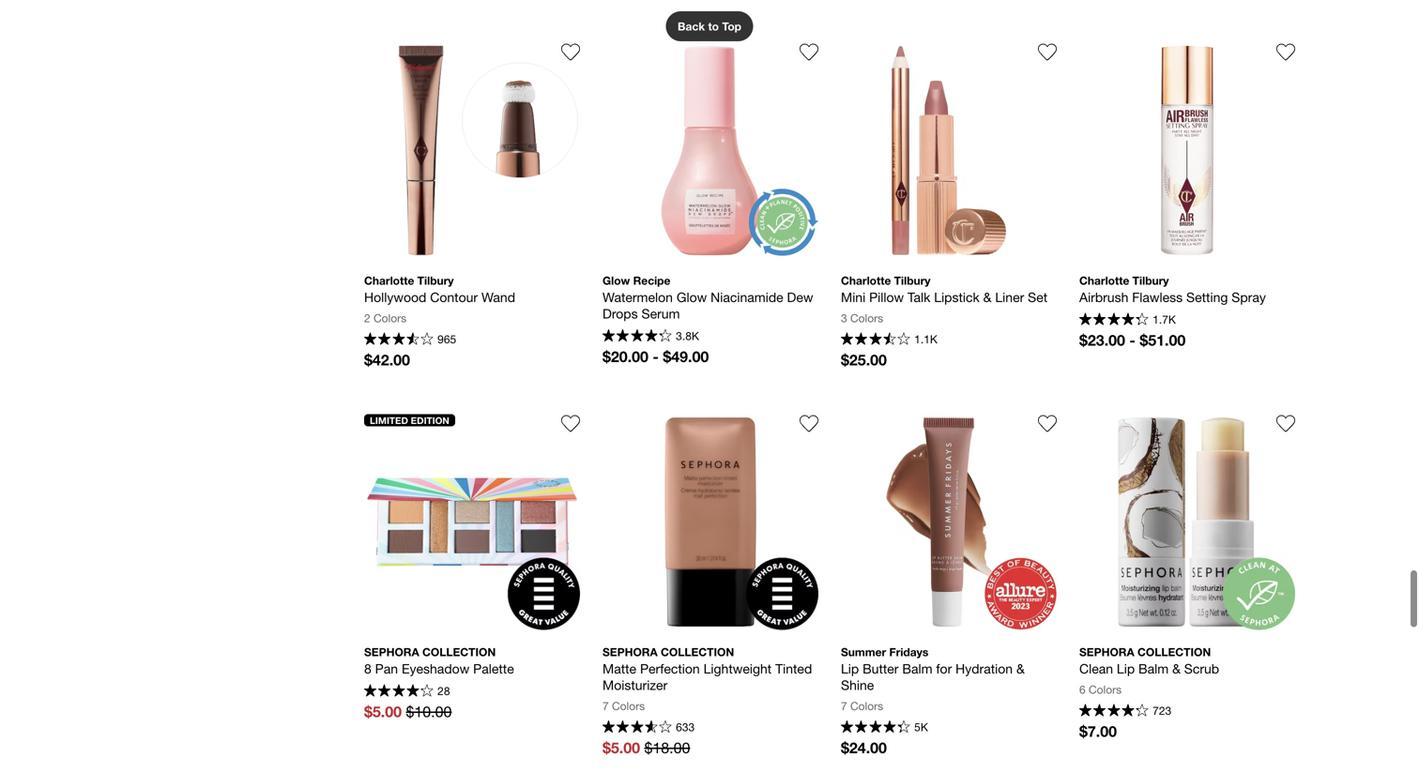 Task type: vqa. For each thing, say whether or not it's contained in the screenshot.
left &
yes



Task type: describe. For each thing, give the bounding box(es) containing it.
spray
[[1232, 289, 1267, 305]]

tilbury inside charlotte tilbury airbrush flawless setting spray
[[1133, 274, 1170, 287]]

$5.00 $10.00
[[364, 703, 452, 721]]

set
[[1028, 289, 1048, 305]]

$51.00
[[1140, 331, 1186, 349]]

$20.00
[[603, 348, 649, 366]]

summer fridays lip butter balm for hydration & shine 7 colors
[[841, 646, 1029, 713]]

4.5 stars element for 8 pan eyeshadow palette
[[364, 685, 433, 700]]

tilbury for $25.00
[[895, 274, 931, 287]]

back to top
[[678, 20, 742, 33]]

eyeshadow
[[402, 661, 470, 677]]

glow recipe - watermelon glow niacinamide dew drops serum image
[[603, 43, 819, 258]]

lip inside sephora collection clean lip balm & scrub 6 colors
[[1117, 661, 1135, 677]]

$23.00
[[1080, 331, 1126, 349]]

collection for $5.00
[[661, 646, 735, 659]]

moisturizer
[[603, 678, 668, 693]]

glow recipe watermelon glow niacinamide dew drops serum
[[603, 274, 817, 321]]

4.5 stars element for airbrush flawless setting spray
[[1080, 313, 1149, 328]]

sephora for limited edition
[[364, 646, 419, 659]]

sign in to love charlotte tilbury - hollywood contour wand image
[[561, 43, 580, 61]]

clean
[[1080, 661, 1114, 677]]

pan
[[375, 661, 398, 677]]

1.7k
[[1153, 313, 1176, 326]]

perfection
[[640, 661, 700, 677]]

hydration
[[956, 661, 1013, 677]]

965 reviews element
[[438, 333, 457, 346]]

recipe
[[633, 274, 671, 287]]

sephora collection 8 pan eyeshadow palette
[[364, 646, 514, 677]]

shine
[[841, 678, 874, 693]]

fridays
[[890, 646, 929, 659]]

lip inside summer fridays lip butter balm for hydration & shine 7 colors
[[841, 661, 859, 677]]

sephora for $5.00
[[603, 646, 658, 659]]

1.7k reviews element
[[1153, 313, 1176, 326]]

3.8k
[[676, 330, 699, 343]]

sign in to love sephora collection - clean lip balm & scrub image
[[1277, 414, 1296, 433]]

& inside sephora collection clean lip balm & scrub 6 colors
[[1173, 661, 1181, 677]]

633
[[676, 721, 695, 734]]

collection inside sephora collection clean lip balm & scrub 6 colors
[[1138, 646, 1211, 659]]

$49.00
[[663, 348, 709, 366]]

charlotte for $25.00
[[841, 274, 891, 287]]

965
[[438, 333, 457, 346]]

setting
[[1187, 289, 1229, 305]]

niacinamide
[[711, 289, 784, 305]]

sign in to love glow recipe - watermelon glow niacinamide dew drops serum image
[[800, 43, 819, 61]]

4.5 stars element up $7.00 in the right of the page
[[1080, 704, 1149, 720]]

balm for $24.00
[[903, 661, 933, 677]]

sephora collection clean lip balm & scrub 6 colors
[[1080, 646, 1220, 697]]

723
[[1153, 705, 1172, 718]]

palette
[[473, 661, 514, 677]]

7 inside 'sephora collection matte perfection lightweight tinted moisturizer 7 colors'
[[603, 700, 609, 713]]

sign in to love summer fridays - lip butter balm for hydration & shine image
[[1038, 414, 1057, 433]]

lightweight
[[704, 661, 772, 677]]

limited edition
[[370, 415, 450, 426]]

colors inside sephora collection clean lip balm & scrub 6 colors
[[1089, 683, 1122, 697]]

serum
[[642, 306, 680, 321]]

1.1k reviews element
[[915, 333, 938, 346]]

sign in to love charlotte tilbury - airbrush flawless setting spray image
[[1277, 43, 1296, 61]]

$10.00
[[406, 704, 452, 721]]

limited
[[370, 415, 408, 426]]

sephora collection - 8 pan eyeshadow palette image
[[364, 414, 580, 630]]

sephora collection matte perfection lightweight tinted moisturizer 7 colors
[[603, 646, 816, 713]]

summer fridays - lip butter balm for hydration & shine image
[[841, 414, 1057, 630]]

lipstick
[[935, 289, 980, 305]]

1.1k
[[915, 333, 938, 346]]

colors inside 'sephora collection matte perfection lightweight tinted moisturizer 7 colors'
[[612, 700, 645, 713]]

8
[[364, 661, 372, 677]]

back
[[678, 20, 705, 33]]

28
[[438, 685, 450, 698]]

1 horizontal spatial 3.5 stars element
[[603, 721, 672, 736]]

sign in to love charlotte tilbury - mini pillow talk lipstick & liner set image
[[1038, 43, 1057, 61]]

4.5 stars element up $24.00
[[841, 721, 910, 736]]

& inside charlotte tilbury mini pillow talk lipstick & liner set 3 colors
[[984, 289, 992, 305]]

colors inside charlotte tilbury mini pillow talk lipstick & liner set 3 colors
[[851, 312, 884, 325]]

7 inside summer fridays lip butter balm for hydration & shine 7 colors
[[841, 700, 848, 713]]

633 reviews element
[[676, 721, 695, 734]]

charlotte tilbury - hollywood contour wand image
[[364, 43, 580, 258]]

to
[[708, 20, 719, 33]]

28 reviews element
[[438, 685, 450, 698]]

top
[[722, 20, 742, 33]]

charlotte tilbury - mini pillow talk lipstick & liner set image
[[841, 43, 1057, 258]]

3.5 stars element for $25.00
[[841, 333, 910, 348]]

& inside summer fridays lip butter balm for hydration & shine 7 colors
[[1017, 661, 1025, 677]]



Task type: locate. For each thing, give the bounding box(es) containing it.
butter
[[863, 661, 899, 677]]

- for $23.00
[[1130, 331, 1136, 349]]

1 collection from the left
[[423, 646, 496, 659]]

edition
[[411, 415, 450, 426]]

colors right 3 on the top right of the page
[[851, 312, 884, 325]]

tilbury up talk
[[895, 274, 931, 287]]

4.5 stars element up $20.00
[[603, 329, 672, 344]]

wand
[[482, 289, 515, 305]]

collection for limited edition
[[423, 646, 496, 659]]

2 horizontal spatial charlotte
[[1080, 274, 1130, 287]]

2 horizontal spatial collection
[[1138, 646, 1211, 659]]

$5.00 down pan
[[364, 703, 402, 721]]

sephora inside sephora collection 8 pan eyeshadow palette
[[364, 646, 419, 659]]

1 balm from the left
[[903, 661, 933, 677]]

charlotte inside charlotte tilbury mini pillow talk lipstick & liner set 3 colors
[[841, 274, 891, 287]]

$5.00
[[364, 703, 402, 721], [603, 739, 640, 757]]

charlotte inside charlotte tilbury hollywood contour wand 2 colors
[[364, 274, 414, 287]]

colors down moisturizer
[[612, 700, 645, 713]]

charlotte up airbrush
[[1080, 274, 1130, 287]]

tinted
[[776, 661, 812, 677]]

flawless
[[1133, 289, 1183, 305]]

sephora up the clean
[[1080, 646, 1135, 659]]

tilbury for $42.00
[[418, 274, 454, 287]]

tilbury up the flawless at the top of the page
[[1133, 274, 1170, 287]]

glow up serum
[[677, 289, 707, 305]]

collection up scrub
[[1138, 646, 1211, 659]]

6
[[1080, 683, 1086, 697]]

4.5 stars element for watermelon glow niacinamide dew drops serum
[[603, 329, 672, 344]]

balm inside summer fridays lip butter balm for hydration & shine 7 colors
[[903, 661, 933, 677]]

glow
[[603, 274, 630, 287], [677, 289, 707, 305]]

2 7 from the left
[[841, 700, 848, 713]]

balm inside sephora collection clean lip balm & scrub 6 colors
[[1139, 661, 1169, 677]]

$5.00 left $18.00
[[603, 739, 640, 757]]

&
[[984, 289, 992, 305], [1017, 661, 1025, 677], [1173, 661, 1181, 677]]

3
[[841, 312, 848, 325]]

$25.00
[[841, 351, 887, 369]]

1 horizontal spatial &
[[1017, 661, 1025, 677]]

4.5 stars element up $5.00 $10.00
[[364, 685, 433, 700]]

7 down shine
[[841, 700, 848, 713]]

talk
[[908, 289, 931, 305]]

2 horizontal spatial &
[[1173, 661, 1181, 677]]

0 horizontal spatial $5.00
[[364, 703, 402, 721]]

lip up shine
[[841, 661, 859, 677]]

sephora collection - matte perfection lightweight tinted moisturizer image
[[603, 414, 819, 630]]

2 sephora from the left
[[603, 646, 658, 659]]

back to top button
[[666, 11, 754, 41]]

pillow
[[870, 289, 904, 305]]

0 horizontal spatial 7
[[603, 700, 609, 713]]

balm
[[903, 661, 933, 677], [1139, 661, 1169, 677]]

$23.00 - $51.00
[[1080, 331, 1186, 349]]

charlotte up mini in the top right of the page
[[841, 274, 891, 287]]

1 tilbury from the left
[[418, 274, 454, 287]]

glow up watermelon
[[603, 274, 630, 287]]

hollywood
[[364, 289, 427, 305]]

3 tilbury from the left
[[1133, 274, 1170, 287]]

3.5 stars element up $42.00
[[364, 333, 433, 348]]

lip
[[841, 661, 859, 677], [1117, 661, 1135, 677]]

sephora up pan
[[364, 646, 419, 659]]

$24.00
[[841, 739, 887, 757]]

0 horizontal spatial collection
[[423, 646, 496, 659]]

liner
[[996, 289, 1025, 305]]

0 horizontal spatial lip
[[841, 661, 859, 677]]

colors down shine
[[851, 700, 884, 713]]

0 vertical spatial $5.00
[[364, 703, 402, 721]]

colors inside summer fridays lip butter balm for hydration & shine 7 colors
[[851, 700, 884, 713]]

1 horizontal spatial glow
[[677, 289, 707, 305]]

mini
[[841, 289, 866, 305]]

3.8k reviews element
[[676, 330, 699, 343]]

collection up the perfection
[[661, 646, 735, 659]]

$42.00
[[364, 351, 410, 369]]

charlotte up "hollywood"
[[364, 274, 414, 287]]

$5.00 $18.00
[[603, 739, 691, 757]]

1 charlotte from the left
[[364, 274, 414, 287]]

0 horizontal spatial sephora
[[364, 646, 419, 659]]

colors down the clean
[[1089, 683, 1122, 697]]

charlotte tilbury airbrush flawless setting spray
[[1080, 274, 1267, 305]]

3 sephora from the left
[[1080, 646, 1135, 659]]

sephora inside 'sephora collection matte perfection lightweight tinted moisturizer 7 colors'
[[603, 646, 658, 659]]

1 horizontal spatial 7
[[841, 700, 848, 713]]

3.5 stars element up $25.00 at the right of page
[[841, 333, 910, 348]]

charlotte tilbury hollywood contour wand 2 colors
[[364, 274, 515, 325]]

sephora collection - clean lip balm & scrub image
[[1080, 414, 1296, 630]]

1 sephora from the left
[[364, 646, 419, 659]]

1 horizontal spatial lip
[[1117, 661, 1135, 677]]

tilbury
[[418, 274, 454, 287], [895, 274, 931, 287], [1133, 274, 1170, 287]]

sephora
[[364, 646, 419, 659], [603, 646, 658, 659], [1080, 646, 1135, 659]]

7 down moisturizer
[[603, 700, 609, 713]]

0 horizontal spatial 3.5 stars element
[[364, 333, 433, 348]]

scrub
[[1185, 661, 1220, 677]]

1 horizontal spatial tilbury
[[895, 274, 931, 287]]

sephora inside sephora collection clean lip balm & scrub 6 colors
[[1080, 646, 1135, 659]]

$7.00
[[1080, 723, 1117, 741]]

for
[[937, 661, 952, 677]]

0 horizontal spatial glow
[[603, 274, 630, 287]]

5k reviews element
[[915, 721, 929, 734]]

& left liner
[[984, 289, 992, 305]]

colors inside charlotte tilbury hollywood contour wand 2 colors
[[374, 312, 407, 325]]

balm for $7.00
[[1139, 661, 1169, 677]]

charlotte for $42.00
[[364, 274, 414, 287]]

1 horizontal spatial balm
[[1139, 661, 1169, 677]]

2 lip from the left
[[1117, 661, 1135, 677]]

4.5 stars element
[[1080, 313, 1149, 328], [603, 329, 672, 344], [364, 685, 433, 700], [1080, 704, 1149, 720], [841, 721, 910, 736]]

2 charlotte from the left
[[841, 274, 891, 287]]

charlotte inside charlotte tilbury airbrush flawless setting spray
[[1080, 274, 1130, 287]]

2 balm from the left
[[1139, 661, 1169, 677]]

airbrush
[[1080, 289, 1129, 305]]

sign in to love sephora collection - 8 pan eyeshadow palette image
[[561, 414, 580, 433]]

- right $20.00
[[653, 348, 659, 366]]

contour
[[430, 289, 478, 305]]

- for $20.00
[[653, 348, 659, 366]]

3 collection from the left
[[1138, 646, 1211, 659]]

1 lip from the left
[[841, 661, 859, 677]]

$5.00 for $5.00 $10.00
[[364, 703, 402, 721]]

2
[[364, 312, 371, 325]]

3 charlotte from the left
[[1080, 274, 1130, 287]]

lip right the clean
[[1117, 661, 1135, 677]]

$20.00 - $49.00
[[603, 348, 709, 366]]

5k
[[915, 721, 929, 734]]

collection up 'eyeshadow'
[[423, 646, 496, 659]]

1 horizontal spatial charlotte
[[841, 274, 891, 287]]

2 horizontal spatial 3.5 stars element
[[841, 333, 910, 348]]

collection
[[423, 646, 496, 659], [661, 646, 735, 659], [1138, 646, 1211, 659]]

3.5 stars element for $42.00
[[364, 333, 433, 348]]

tilbury inside charlotte tilbury mini pillow talk lipstick & liner set 3 colors
[[895, 274, 931, 287]]

723 reviews element
[[1153, 705, 1172, 718]]

balm down fridays
[[903, 661, 933, 677]]

$5.00 for $5.00 $18.00
[[603, 739, 640, 757]]

1 horizontal spatial collection
[[661, 646, 735, 659]]

colors down "hollywood"
[[374, 312, 407, 325]]

tilbury up contour
[[418, 274, 454, 287]]

0 horizontal spatial -
[[653, 348, 659, 366]]

0 horizontal spatial tilbury
[[418, 274, 454, 287]]

1 7 from the left
[[603, 700, 609, 713]]

collection inside sephora collection 8 pan eyeshadow palette
[[423, 646, 496, 659]]

4.5 stars element up the $23.00
[[1080, 313, 1149, 328]]

colors
[[374, 312, 407, 325], [851, 312, 884, 325], [1089, 683, 1122, 697], [612, 700, 645, 713], [851, 700, 884, 713]]

tilbury inside charlotte tilbury hollywood contour wand 2 colors
[[418, 274, 454, 287]]

dew
[[787, 289, 814, 305]]

& right hydration
[[1017, 661, 1025, 677]]

watermelon
[[603, 289, 673, 305]]

1 horizontal spatial sephora
[[603, 646, 658, 659]]

0 horizontal spatial balm
[[903, 661, 933, 677]]

sign in to love sephora collection - matte perfection lightweight tinted moisturizer image
[[800, 414, 819, 433]]

1 horizontal spatial $5.00
[[603, 739, 640, 757]]

0 horizontal spatial &
[[984, 289, 992, 305]]

1 vertical spatial $5.00
[[603, 739, 640, 757]]

2 tilbury from the left
[[895, 274, 931, 287]]

balm up 723
[[1139, 661, 1169, 677]]

& left scrub
[[1173, 661, 1181, 677]]

0 horizontal spatial charlotte
[[364, 274, 414, 287]]

collection inside 'sephora collection matte perfection lightweight tinted moisturizer 7 colors'
[[661, 646, 735, 659]]

1 vertical spatial glow
[[677, 289, 707, 305]]

7
[[603, 700, 609, 713], [841, 700, 848, 713]]

2 collection from the left
[[661, 646, 735, 659]]

matte
[[603, 661, 637, 677]]

charlotte
[[364, 274, 414, 287], [841, 274, 891, 287], [1080, 274, 1130, 287]]

charlotte tilbury - airbrush flawless setting spray image
[[1080, 43, 1296, 258]]

drops
[[603, 306, 638, 321]]

summer
[[841, 646, 887, 659]]

charlotte tilbury mini pillow talk lipstick & liner set 3 colors
[[841, 274, 1048, 325]]

-
[[1130, 331, 1136, 349], [653, 348, 659, 366]]

2 horizontal spatial tilbury
[[1133, 274, 1170, 287]]

1 horizontal spatial -
[[1130, 331, 1136, 349]]

3.5 stars element
[[364, 333, 433, 348], [841, 333, 910, 348], [603, 721, 672, 736]]

- left $51.00
[[1130, 331, 1136, 349]]

0 vertical spatial glow
[[603, 274, 630, 287]]

3.5 stars element up $5.00 $18.00
[[603, 721, 672, 736]]

$18.00
[[645, 740, 691, 757]]

sephora up matte
[[603, 646, 658, 659]]

2 horizontal spatial sephora
[[1080, 646, 1135, 659]]



